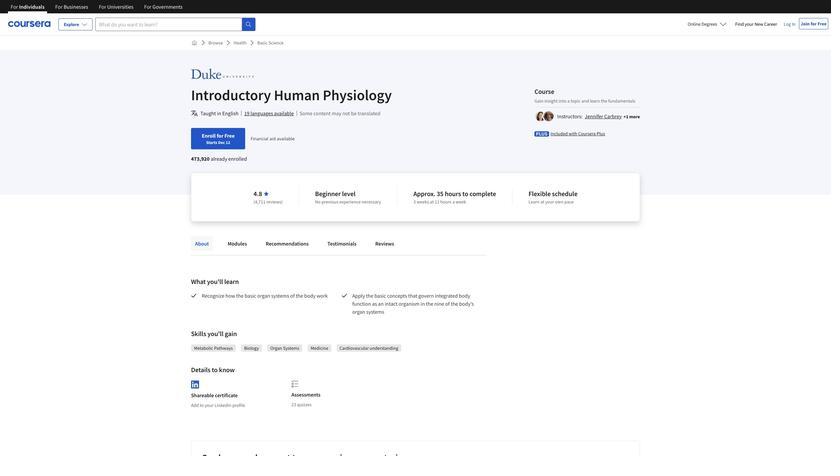 Task type: vqa. For each thing, say whether or not it's contained in the screenshot.
Certificate Menu element
no



Task type: locate. For each thing, give the bounding box(es) containing it.
jennifer carbrey link
[[585, 113, 622, 120]]

2 horizontal spatial your
[[745, 21, 754, 27]]

the inside course gain insight into a topic and learn the fundamentals
[[601, 98, 608, 104]]

for for join
[[811, 21, 817, 27]]

career
[[765, 21, 778, 27]]

0 vertical spatial systems
[[271, 293, 289, 299]]

what you'll learn
[[191, 277, 239, 286]]

know
[[219, 366, 235, 374]]

learn up 'how' at the left bottom of page
[[224, 277, 239, 286]]

2 vertical spatial to
[[200, 402, 204, 408]]

coursera plus image
[[535, 131, 550, 137]]

0 vertical spatial to
[[463, 190, 469, 198]]

details
[[191, 366, 211, 374]]

to for know
[[212, 366, 218, 374]]

your right find
[[745, 21, 754, 27]]

the
[[601, 98, 608, 104], [236, 293, 244, 299], [296, 293, 303, 299], [366, 293, 374, 299], [426, 301, 434, 307], [451, 301, 459, 307]]

coursera
[[579, 131, 596, 137]]

available down introductory human physiology
[[274, 110, 294, 117]]

find
[[736, 21, 745, 27]]

you'll up recognize
[[207, 277, 223, 286]]

1 horizontal spatial in
[[421, 301, 425, 307]]

0 horizontal spatial basic
[[245, 293, 256, 299]]

for up dec
[[217, 132, 224, 139]]

recognize how the basic organ systems of the body work
[[202, 293, 329, 299]]

1 horizontal spatial learn
[[590, 98, 600, 104]]

a right into
[[568, 98, 570, 104]]

None search field
[[95, 18, 256, 31]]

your
[[745, 21, 754, 27], [546, 199, 555, 205], [205, 402, 214, 408]]

enroll
[[202, 132, 216, 139]]

about
[[195, 240, 209, 247]]

in down govern
[[421, 301, 425, 307]]

the up the jennifer carbrey link
[[601, 98, 608, 104]]

1 horizontal spatial body
[[459, 293, 471, 299]]

1 horizontal spatial at
[[541, 199, 545, 205]]

of down integrated
[[446, 301, 450, 307]]

at inside the flexible schedule learn at your own pace
[[541, 199, 545, 205]]

duke university image
[[191, 66, 254, 81]]

for left businesses on the top of page
[[55, 3, 63, 10]]

available inside button
[[274, 110, 294, 117]]

3 for from the left
[[99, 3, 106, 10]]

body left work
[[304, 293, 316, 299]]

at right learn
[[541, 199, 545, 205]]

a left week
[[453, 199, 455, 205]]

0 vertical spatial free
[[818, 21, 827, 27]]

learn right and
[[590, 98, 600, 104]]

schedule
[[553, 190, 578, 198]]

testimonials link
[[324, 236, 361, 251]]

1 for from the left
[[11, 3, 18, 10]]

0 vertical spatial your
[[745, 21, 754, 27]]

for inside 'link'
[[811, 21, 817, 27]]

0 vertical spatial a
[[568, 98, 570, 104]]

body's
[[460, 301, 474, 307]]

1 horizontal spatial a
[[568, 98, 570, 104]]

an
[[378, 301, 384, 307]]

online
[[688, 21, 701, 27]]

0 horizontal spatial free
[[225, 132, 235, 139]]

for for universities
[[99, 3, 106, 10]]

fundamentals
[[609, 98, 636, 104]]

understanding
[[370, 345, 399, 351]]

4.8
[[254, 190, 262, 198]]

19
[[244, 110, 250, 117]]

1 vertical spatial organ
[[353, 309, 366, 315]]

19 languages available button
[[244, 109, 294, 117]]

available for 19 languages available
[[274, 110, 294, 117]]

1 horizontal spatial for
[[811, 21, 817, 27]]

free right join
[[818, 21, 827, 27]]

body inside apply the basic concepts that govern integrated body function as an intact organism in the nine of the body's organ systems
[[459, 293, 471, 299]]

emma jakoi image
[[544, 111, 554, 121]]

with
[[569, 131, 578, 137]]

2 at from the left
[[541, 199, 545, 205]]

of left work
[[290, 293, 295, 299]]

for universities
[[99, 3, 134, 10]]

apply
[[353, 293, 365, 299]]

0 vertical spatial in
[[217, 110, 221, 117]]

for inside enroll for free starts dec 12
[[217, 132, 224, 139]]

flexible schedule learn at your own pace
[[529, 190, 578, 205]]

0 horizontal spatial a
[[453, 199, 455, 205]]

recommendations
[[266, 240, 309, 247]]

1 vertical spatial of
[[446, 301, 450, 307]]

1 horizontal spatial systems
[[367, 309, 385, 315]]

1 vertical spatial free
[[225, 132, 235, 139]]

linkedin
[[215, 402, 232, 408]]

to up week
[[463, 190, 469, 198]]

in right taught
[[217, 110, 221, 117]]

for
[[11, 3, 18, 10], [55, 3, 63, 10], [99, 3, 106, 10], [144, 3, 152, 10]]

degrees
[[702, 21, 718, 27]]

0 horizontal spatial at
[[430, 199, 434, 205]]

log in
[[785, 21, 796, 27]]

1 vertical spatial for
[[217, 132, 224, 139]]

may
[[332, 110, 342, 117]]

the left work
[[296, 293, 303, 299]]

basic up an
[[375, 293, 386, 299]]

course
[[535, 87, 555, 95]]

insight
[[545, 98, 558, 104]]

govern
[[419, 293, 434, 299]]

0 vertical spatial hours
[[445, 190, 461, 198]]

no
[[315, 199, 321, 205]]

1 horizontal spatial basic
[[375, 293, 386, 299]]

for left universities at the left of the page
[[99, 3, 106, 10]]

weeks
[[417, 199, 429, 205]]

2 horizontal spatial to
[[463, 190, 469, 198]]

join
[[801, 21, 810, 27]]

apply the basic concepts that govern integrated body function as an intact organism in the nine of the body's organ systems
[[353, 293, 475, 315]]

a inside course gain insight into a topic and learn the fundamentals
[[568, 98, 570, 104]]

1 vertical spatial to
[[212, 366, 218, 374]]

approx. 35 hours to complete 3 weeks at 11 hours a week
[[414, 190, 497, 205]]

science
[[269, 40, 284, 46]]

0 vertical spatial learn
[[590, 98, 600, 104]]

available right "aid"
[[277, 136, 295, 142]]

experience
[[340, 199, 361, 205]]

basic
[[258, 40, 268, 46]]

at inside approx. 35 hours to complete 3 weeks at 11 hours a week
[[430, 199, 434, 205]]

taught
[[201, 110, 216, 117]]

2 basic from the left
[[375, 293, 386, 299]]

35
[[437, 190, 444, 198]]

4 for from the left
[[144, 3, 152, 10]]

1 basic from the left
[[245, 293, 256, 299]]

add to your linkedin profile
[[191, 402, 245, 408]]

to left the know
[[212, 366, 218, 374]]

0 vertical spatial organ
[[257, 293, 270, 299]]

quizzes
[[297, 402, 312, 408]]

level
[[342, 190, 356, 198]]

0 horizontal spatial systems
[[271, 293, 289, 299]]

1 vertical spatial learn
[[224, 277, 239, 286]]

details to know
[[191, 366, 235, 374]]

1 vertical spatial your
[[546, 199, 555, 205]]

for for businesses
[[55, 3, 63, 10]]

your left own
[[546, 199, 555, 205]]

basic science link
[[255, 37, 287, 49]]

explore
[[64, 21, 79, 27]]

1 horizontal spatial free
[[818, 21, 827, 27]]

to right add
[[200, 402, 204, 408]]

basic inside apply the basic concepts that govern integrated body function as an intact organism in the nine of the body's organ systems
[[375, 293, 386, 299]]

banner navigation
[[5, 0, 188, 13]]

to
[[463, 190, 469, 198], [212, 366, 218, 374], [200, 402, 204, 408]]

1 horizontal spatial organ
[[353, 309, 366, 315]]

nine
[[435, 301, 445, 307]]

learn
[[590, 98, 600, 104], [224, 277, 239, 286]]

reviews)
[[267, 199, 283, 205]]

reviews
[[376, 240, 394, 247]]

your down shareable certificate
[[205, 402, 214, 408]]

hours right 11
[[441, 199, 452, 205]]

for right join
[[811, 21, 817, 27]]

assessments
[[292, 391, 321, 398]]

0 horizontal spatial body
[[304, 293, 316, 299]]

the up as at bottom
[[366, 293, 374, 299]]

organ inside apply the basic concepts that govern integrated body function as an intact organism in the nine of the body's organ systems
[[353, 309, 366, 315]]

free for join
[[818, 21, 827, 27]]

473,920
[[191, 155, 210, 162]]

(4,711 reviews)
[[254, 199, 283, 205]]

for left individuals
[[11, 3, 18, 10]]

2 for from the left
[[55, 3, 63, 10]]

23 quizzes
[[292, 402, 312, 408]]

week
[[456, 199, 466, 205]]

1 vertical spatial in
[[421, 301, 425, 307]]

systems inside apply the basic concepts that govern integrated body function as an intact organism in the nine of the body's organ systems
[[367, 309, 385, 315]]

3
[[414, 199, 416, 205]]

0 horizontal spatial to
[[200, 402, 204, 408]]

english
[[222, 110, 239, 117]]

0 horizontal spatial for
[[217, 132, 224, 139]]

reviews link
[[372, 236, 399, 251]]

organ
[[271, 345, 282, 351]]

hours up week
[[445, 190, 461, 198]]

1 at from the left
[[430, 199, 434, 205]]

for left the "governments"
[[144, 3, 152, 10]]

+1
[[624, 114, 629, 120]]

you'll up metabolic pathways link
[[208, 330, 224, 338]]

the down govern
[[426, 301, 434, 307]]

0 horizontal spatial organ
[[257, 293, 270, 299]]

for for governments
[[144, 3, 152, 10]]

473,920 already enrolled
[[191, 155, 247, 162]]

1 horizontal spatial to
[[212, 366, 218, 374]]

own
[[556, 199, 564, 205]]

1 horizontal spatial of
[[446, 301, 450, 307]]

into
[[559, 98, 567, 104]]

0 vertical spatial you'll
[[207, 277, 223, 286]]

2 vertical spatial your
[[205, 402, 214, 408]]

your inside 'link'
[[745, 21, 754, 27]]

free up 12 at top
[[225, 132, 235, 139]]

1 horizontal spatial your
[[546, 199, 555, 205]]

enrolled
[[229, 155, 247, 162]]

the down integrated
[[451, 301, 459, 307]]

1 vertical spatial systems
[[367, 309, 385, 315]]

1 vertical spatial a
[[453, 199, 455, 205]]

gain
[[225, 330, 237, 338]]

browse link
[[206, 37, 226, 49]]

jennifer carbrey image
[[536, 111, 546, 121]]

what
[[191, 277, 206, 286]]

1 vertical spatial available
[[277, 136, 295, 142]]

0 vertical spatial of
[[290, 293, 295, 299]]

individuals
[[19, 3, 45, 10]]

0 horizontal spatial of
[[290, 293, 295, 299]]

0 horizontal spatial your
[[205, 402, 214, 408]]

for for individuals
[[11, 3, 18, 10]]

body up body's on the bottom right
[[459, 293, 471, 299]]

basic right 'how' at the left bottom of page
[[245, 293, 256, 299]]

2 body from the left
[[459, 293, 471, 299]]

0 vertical spatial for
[[811, 21, 817, 27]]

free inside enroll for free starts dec 12
[[225, 132, 235, 139]]

1 vertical spatial you'll
[[208, 330, 224, 338]]

free
[[818, 21, 827, 27], [225, 132, 235, 139]]

0 vertical spatial available
[[274, 110, 294, 117]]

at left 11
[[430, 199, 434, 205]]

more
[[630, 114, 641, 120]]

systems
[[271, 293, 289, 299], [367, 309, 385, 315]]

free inside 'link'
[[818, 21, 827, 27]]



Task type: describe. For each thing, give the bounding box(es) containing it.
introductory human physiology
[[191, 86, 392, 104]]

how
[[226, 293, 235, 299]]

modules
[[228, 240, 247, 247]]

cardiovascular understanding
[[340, 345, 399, 351]]

0 horizontal spatial learn
[[224, 277, 239, 286]]

23
[[292, 402, 296, 408]]

approx.
[[414, 190, 436, 198]]

languages
[[251, 110, 273, 117]]

included with coursera plus link
[[551, 130, 606, 137]]

medicine
[[311, 345, 329, 351]]

log in link
[[781, 20, 800, 28]]

organism
[[399, 301, 420, 307]]

some
[[300, 110, 313, 117]]

taught in english
[[201, 110, 239, 117]]

learn inside course gain insight into a topic and learn the fundamentals
[[590, 98, 600, 104]]

pace
[[565, 199, 574, 205]]

human
[[274, 86, 320, 104]]

1 vertical spatial hours
[[441, 199, 452, 205]]

function
[[353, 301, 371, 307]]

join for free
[[801, 21, 827, 27]]

complete
[[470, 190, 497, 198]]

translated
[[358, 110, 381, 117]]

0 horizontal spatial in
[[217, 110, 221, 117]]

some content may not be translated
[[300, 110, 381, 117]]

a inside approx. 35 hours to complete 3 weeks at 11 hours a week
[[453, 199, 455, 205]]

previous
[[322, 199, 339, 205]]

to inside approx. 35 hours to complete 3 weeks at 11 hours a week
[[463, 190, 469, 198]]

join for free link
[[800, 18, 829, 29]]

beginner
[[315, 190, 341, 198]]

What do you want to learn? text field
[[95, 18, 242, 31]]

profile
[[233, 402, 245, 408]]

governments
[[153, 3, 183, 10]]

online degrees
[[688, 21, 718, 27]]

shareable
[[191, 392, 214, 399]]

the right 'how' at the left bottom of page
[[236, 293, 244, 299]]

find your new career
[[736, 21, 778, 27]]

recognize
[[202, 293, 225, 299]]

cardiovascular
[[340, 345, 369, 351]]

gain
[[535, 98, 544, 104]]

available for financial aid available
[[277, 136, 295, 142]]

12
[[226, 140, 230, 145]]

dec
[[218, 140, 225, 145]]

skills
[[191, 330, 206, 338]]

introductory
[[191, 86, 271, 104]]

free for enroll
[[225, 132, 235, 139]]

about link
[[191, 236, 213, 251]]

jennifer
[[585, 113, 604, 120]]

you'll for what
[[207, 277, 223, 286]]

19 languages available
[[244, 110, 294, 117]]

medicine link
[[311, 345, 329, 352]]

in inside apply the basic concepts that govern integrated body function as an intact organism in the nine of the body's organ systems
[[421, 301, 425, 307]]

instructors: jennifer carbrey +1 more
[[558, 113, 641, 120]]

that
[[409, 293, 418, 299]]

for businesses
[[55, 3, 88, 10]]

coursera image
[[8, 19, 50, 30]]

physiology
[[323, 86, 392, 104]]

financial
[[251, 136, 269, 142]]

work
[[317, 293, 328, 299]]

browse
[[209, 40, 223, 46]]

add
[[191, 402, 199, 408]]

content
[[314, 110, 331, 117]]

universities
[[107, 3, 134, 10]]

you'll for skills
[[208, 330, 224, 338]]

certificate
[[215, 392, 238, 399]]

new
[[755, 21, 764, 27]]

be
[[351, 110, 357, 117]]

concepts
[[387, 293, 407, 299]]

as
[[372, 301, 377, 307]]

11
[[435, 199, 440, 205]]

skills you'll gain
[[191, 330, 237, 338]]

shareable certificate
[[191, 392, 238, 399]]

for governments
[[144, 3, 183, 10]]

intact
[[385, 301, 398, 307]]

instructors:
[[558, 113, 583, 120]]

of inside apply the basic concepts that govern integrated body function as an intact organism in the nine of the body's organ systems
[[446, 301, 450, 307]]

biology link
[[244, 345, 259, 352]]

pathways
[[214, 345, 233, 351]]

to for your
[[200, 402, 204, 408]]

in
[[793, 21, 796, 27]]

explore button
[[59, 18, 93, 30]]

health
[[234, 40, 247, 46]]

and
[[582, 98, 590, 104]]

home image
[[192, 40, 197, 45]]

(4,711
[[254, 199, 266, 205]]

biology
[[244, 345, 259, 351]]

for individuals
[[11, 3, 45, 10]]

plus
[[597, 131, 606, 137]]

for for enroll
[[217, 132, 224, 139]]

necessary
[[362, 199, 381, 205]]

flexible
[[529, 190, 551, 198]]

your inside the flexible schedule learn at your own pace
[[546, 199, 555, 205]]

systems
[[283, 345, 300, 351]]

1 body from the left
[[304, 293, 316, 299]]

course gain insight into a topic and learn the fundamentals
[[535, 87, 636, 104]]



